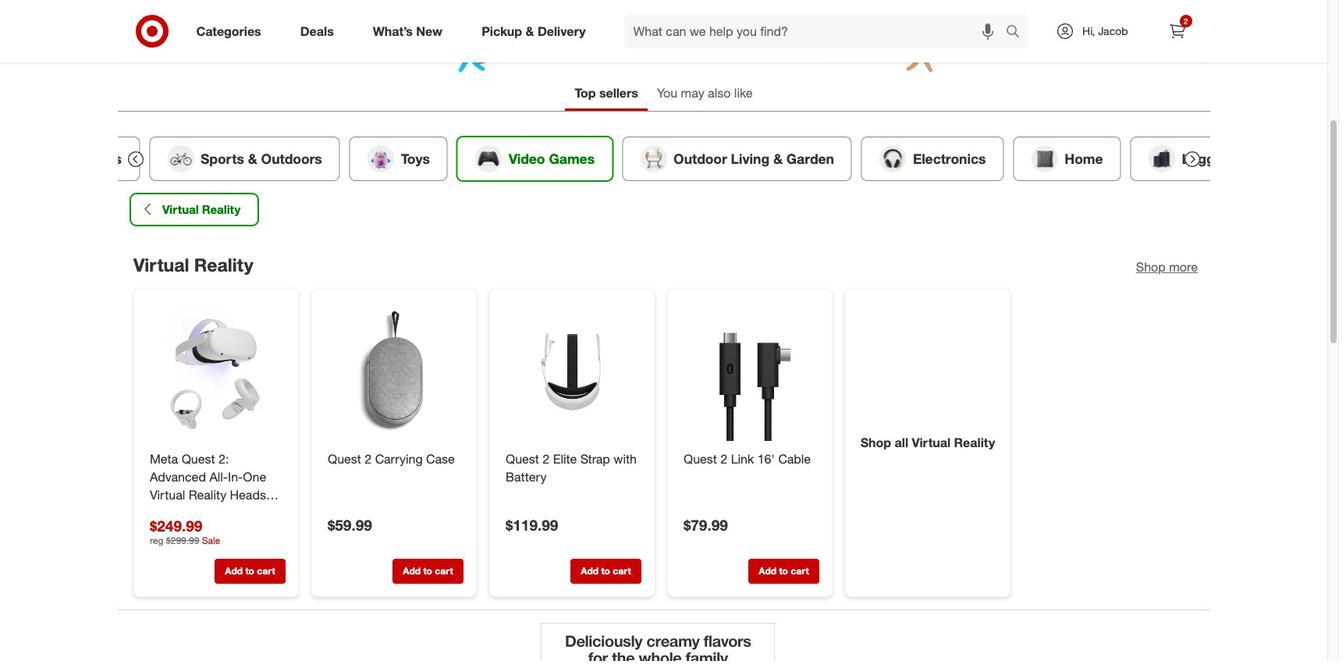 Task type: locate. For each thing, give the bounding box(es) containing it.
2 left elite
[[542, 451, 549, 466]]

1 to from the left
[[245, 565, 254, 577]]

2 inside quest 2 link 16' cable link
[[720, 451, 727, 466]]

add to cart
[[225, 565, 275, 577], [403, 565, 453, 577], [580, 565, 631, 577], [758, 565, 809, 577]]

4 to from the left
[[779, 565, 788, 577]]

&
[[526, 23, 534, 39], [248, 150, 257, 167], [773, 150, 782, 167]]

1 cart from the left
[[257, 565, 275, 577]]

0 vertical spatial shop
[[1136, 259, 1165, 275]]

in-
[[228, 469, 243, 484]]

you may also like link
[[648, 78, 762, 111]]

1 quest from the left
[[181, 451, 215, 466]]

pickup & delivery link
[[468, 14, 605, 48]]

what's new link
[[360, 14, 462, 48]]

virtual reality down sports
[[162, 202, 240, 217]]

16'
[[757, 451, 775, 466]]

3 add from the left
[[580, 565, 598, 577]]

$59.99
[[327, 516, 372, 533]]

4 add to cart from the left
[[758, 565, 809, 577]]

new
[[416, 23, 443, 39]]

3 add to cart button from the left
[[570, 559, 641, 584]]

2 inside quest 2 carrying case link
[[364, 451, 371, 466]]

add to cart button
[[214, 559, 285, 584], [392, 559, 463, 584], [570, 559, 641, 584], [748, 559, 819, 584]]

virtual reality button
[[130, 193, 258, 225]]

1 add from the left
[[225, 565, 242, 577]]

virtual reality
[[162, 202, 240, 217], [133, 254, 253, 275]]

reality
[[202, 202, 240, 217], [194, 254, 253, 275], [954, 435, 995, 450], [188, 486, 226, 502]]

home button
[[1013, 136, 1121, 181]]

add to cart for $119.99
[[580, 565, 631, 577]]

& for sports
[[248, 150, 257, 167]]

2 link
[[1160, 14, 1194, 48]]

quest 2 link 16' cable image
[[680, 302, 819, 441], [680, 302, 819, 441]]

2 for $119.99
[[542, 451, 549, 466]]

2 left "link"
[[720, 451, 727, 466]]

meta quest 2: advanced all-in-one virtual reality headset - 128gb image
[[146, 302, 285, 441], [146, 302, 285, 441]]

top sellers
[[575, 85, 638, 101]]

reality down sports
[[202, 202, 240, 217]]

1 horizontal spatial &
[[526, 23, 534, 39]]

$119.99
[[505, 516, 558, 533]]

luggage
[[1182, 150, 1238, 167]]

2 add to cart from the left
[[403, 565, 453, 577]]

you
[[657, 85, 678, 101]]

2 add from the left
[[403, 565, 420, 577]]

quest 2 link 16' cable link
[[683, 450, 816, 468]]

games
[[549, 150, 594, 167]]

quest left 2:
[[181, 451, 215, 466]]

pickup
[[482, 23, 522, 39]]

advanced
[[149, 469, 206, 484]]

electronics
[[913, 150, 986, 167]]

add for $59.99
[[403, 565, 420, 577]]

quest
[[181, 451, 215, 466], [327, 451, 361, 466], [505, 451, 539, 466], [683, 451, 717, 466]]

2 inside quest 2 elite strap with battery
[[542, 451, 549, 466]]

4 quest from the left
[[683, 451, 717, 466]]

quest for $79.99
[[683, 451, 717, 466]]

4 cart from the left
[[790, 565, 809, 577]]

shop inside shop more button
[[1136, 259, 1165, 275]]

shop all virtual reality
[[860, 435, 995, 450]]

3 to from the left
[[601, 565, 610, 577]]

3 add to cart from the left
[[580, 565, 631, 577]]

to for $59.99
[[423, 565, 432, 577]]

video games
[[508, 150, 594, 167]]

reality inside button
[[202, 202, 240, 217]]

0 vertical spatial virtual reality
[[162, 202, 240, 217]]

2 to from the left
[[423, 565, 432, 577]]

all
[[894, 435, 908, 450]]

2 horizontal spatial &
[[773, 150, 782, 167]]

add
[[225, 565, 242, 577], [403, 565, 420, 577], [580, 565, 598, 577], [758, 565, 776, 577]]

carrying
[[375, 451, 422, 466]]

$79.99
[[683, 516, 728, 533]]

video games button
[[457, 136, 612, 181]]

reg
[[149, 534, 163, 546]]

add to cart button for $79.99
[[748, 559, 819, 584]]

2 cart from the left
[[435, 565, 453, 577]]

add to cart button for $119.99
[[570, 559, 641, 584]]

1 horizontal spatial shop
[[1136, 259, 1165, 275]]

& right living at the top right of page
[[773, 150, 782, 167]]

$249.99
[[149, 516, 202, 534]]

what's
[[373, 23, 413, 39]]

2 for $59.99
[[364, 451, 371, 466]]

shop
[[1136, 259, 1165, 275], [860, 435, 891, 450]]

meta
[[149, 451, 178, 466]]

3 cart from the left
[[612, 565, 631, 577]]

shoes button
[[29, 136, 139, 181]]

-
[[149, 504, 154, 520]]

virtual inside meta quest 2: advanced all-in-one virtual reality headset - 128gb $249.99 reg $299.99 sale
[[149, 486, 185, 502]]

reality right 'all'
[[954, 435, 995, 450]]

cart
[[257, 565, 275, 577], [435, 565, 453, 577], [612, 565, 631, 577], [790, 565, 809, 577]]

quest inside meta quest 2: advanced all-in-one virtual reality headset - 128gb $249.99 reg $299.99 sale
[[181, 451, 215, 466]]

virtual reality down the virtual reality button
[[133, 254, 253, 275]]

to
[[245, 565, 254, 577], [423, 565, 432, 577], [601, 565, 610, 577], [779, 565, 788, 577]]

shoes
[[81, 150, 121, 167]]

& right the pickup
[[526, 23, 534, 39]]

2 left carrying
[[364, 451, 371, 466]]

virtual reality inside button
[[162, 202, 240, 217]]

4 add from the left
[[758, 565, 776, 577]]

cart for $59.99
[[435, 565, 453, 577]]

& right sports
[[248, 150, 257, 167]]

2 add to cart button from the left
[[392, 559, 463, 584]]

quest up battery
[[505, 451, 539, 466]]

quest left "link"
[[683, 451, 717, 466]]

sports
[[200, 150, 244, 167]]

to for $119.99
[[601, 565, 610, 577]]

top
[[575, 85, 596, 101]]

quest inside quest 2 elite strap with battery
[[505, 451, 539, 466]]

128gb
[[158, 504, 197, 520]]

sports & outdoors
[[200, 150, 322, 167]]

quest left carrying
[[327, 451, 361, 466]]

4 add to cart button from the left
[[748, 559, 819, 584]]

you may also like
[[657, 85, 753, 101]]

3 quest from the left
[[505, 451, 539, 466]]

jacob
[[1098, 24, 1128, 37]]

quest 2 elite strap with battery image
[[502, 302, 641, 441], [502, 302, 641, 441]]

2
[[1184, 16, 1188, 26], [364, 451, 371, 466], [542, 451, 549, 466], [720, 451, 727, 466]]

home
[[1064, 150, 1103, 167]]

outdoors
[[261, 150, 322, 167]]

reality down all-
[[188, 486, 226, 502]]

2 quest from the left
[[327, 451, 361, 466]]

0 horizontal spatial &
[[248, 150, 257, 167]]

1 vertical spatial shop
[[860, 435, 891, 450]]

shop left 'all'
[[860, 435, 891, 450]]

add for $79.99
[[758, 565, 776, 577]]

hi,
[[1082, 24, 1095, 37]]

add to cart button for $59.99
[[392, 559, 463, 584]]

sale
[[202, 534, 220, 546]]

add for $119.99
[[580, 565, 598, 577]]

What can we help you find? suggestions appear below search field
[[624, 14, 1010, 48]]

0 horizontal spatial shop
[[860, 435, 891, 450]]

quest 2 carrying case image
[[324, 302, 463, 441], [324, 302, 463, 441]]

1 add to cart from the left
[[225, 565, 275, 577]]

what's new
[[373, 23, 443, 39]]

more
[[1169, 259, 1198, 275]]

cart for $119.99
[[612, 565, 631, 577]]

shop left more on the top right
[[1136, 259, 1165, 275]]



Task type: describe. For each thing, give the bounding box(es) containing it.
link
[[731, 451, 754, 466]]

add to cart for $59.99
[[403, 565, 453, 577]]

to for $79.99
[[779, 565, 788, 577]]

meta quest 2: advanced all-in-one virtual reality headset - 128gb link
[[149, 450, 282, 520]]

quest 2 carrying case
[[327, 451, 454, 466]]

quest 2 link 16' cable
[[683, 451, 811, 466]]

deals
[[300, 23, 334, 39]]

quest for $59.99
[[327, 451, 361, 466]]

2 right "jacob"
[[1184, 16, 1188, 26]]

quest 2 elite strap with battery link
[[505, 450, 638, 486]]

1 add to cart button from the left
[[214, 559, 285, 584]]

shop for shop all virtual reality
[[860, 435, 891, 450]]

electronics button
[[861, 136, 1004, 181]]

outdoor
[[673, 150, 727, 167]]

toys button
[[349, 136, 447, 181]]

headset
[[230, 486, 276, 502]]

top sellers link
[[565, 78, 648, 111]]

video
[[508, 150, 545, 167]]

delivery
[[538, 23, 586, 39]]

shop for shop more
[[1136, 259, 1165, 275]]

search
[[999, 25, 1036, 40]]

quest for $119.99
[[505, 451, 539, 466]]

quest 2 carrying case link
[[327, 450, 460, 468]]

categories link
[[183, 14, 281, 48]]

also
[[708, 85, 731, 101]]

toys
[[400, 150, 430, 167]]

deals link
[[287, 14, 353, 48]]

search button
[[999, 14, 1036, 52]]

strap
[[580, 451, 610, 466]]

pickup & delivery
[[482, 23, 586, 39]]

cable
[[778, 451, 811, 466]]

one
[[243, 469, 266, 484]]

sellers
[[599, 85, 638, 101]]

outdoor living & garden button
[[622, 136, 852, 181]]

shop more button
[[1136, 258, 1198, 276]]

like
[[734, 85, 753, 101]]

elite
[[553, 451, 577, 466]]

cart for $79.99
[[790, 565, 809, 577]]

all-
[[209, 469, 228, 484]]

shop more
[[1136, 259, 1198, 275]]

reality down the virtual reality button
[[194, 254, 253, 275]]

1 vertical spatial virtual reality
[[133, 254, 253, 275]]

may
[[681, 85, 704, 101]]

2 for $79.99
[[720, 451, 727, 466]]

advertisement region
[[540, 623, 775, 661]]

living
[[731, 150, 769, 167]]

$299.99
[[166, 534, 199, 546]]

categories
[[196, 23, 261, 39]]

meta quest 2: advanced all-in-one virtual reality headset - 128gb $249.99 reg $299.99 sale
[[149, 451, 276, 546]]

garden
[[786, 150, 834, 167]]

quest 2 elite strap with battery
[[505, 451, 636, 484]]

luggage button
[[1130, 136, 1256, 181]]

add to cart for $79.99
[[758, 565, 809, 577]]

with
[[613, 451, 636, 466]]

hi, jacob
[[1082, 24, 1128, 37]]

& for pickup
[[526, 23, 534, 39]]

2:
[[218, 451, 229, 466]]

sports & outdoors button
[[149, 136, 340, 181]]

case
[[426, 451, 454, 466]]

battery
[[505, 469, 546, 484]]

virtual inside button
[[162, 202, 198, 217]]

reality inside meta quest 2: advanced all-in-one virtual reality headset - 128gb $249.99 reg $299.99 sale
[[188, 486, 226, 502]]

outdoor living & garden
[[673, 150, 834, 167]]



Task type: vqa. For each thing, say whether or not it's contained in the screenshot.
the top VIRTUAL REALITY
yes



